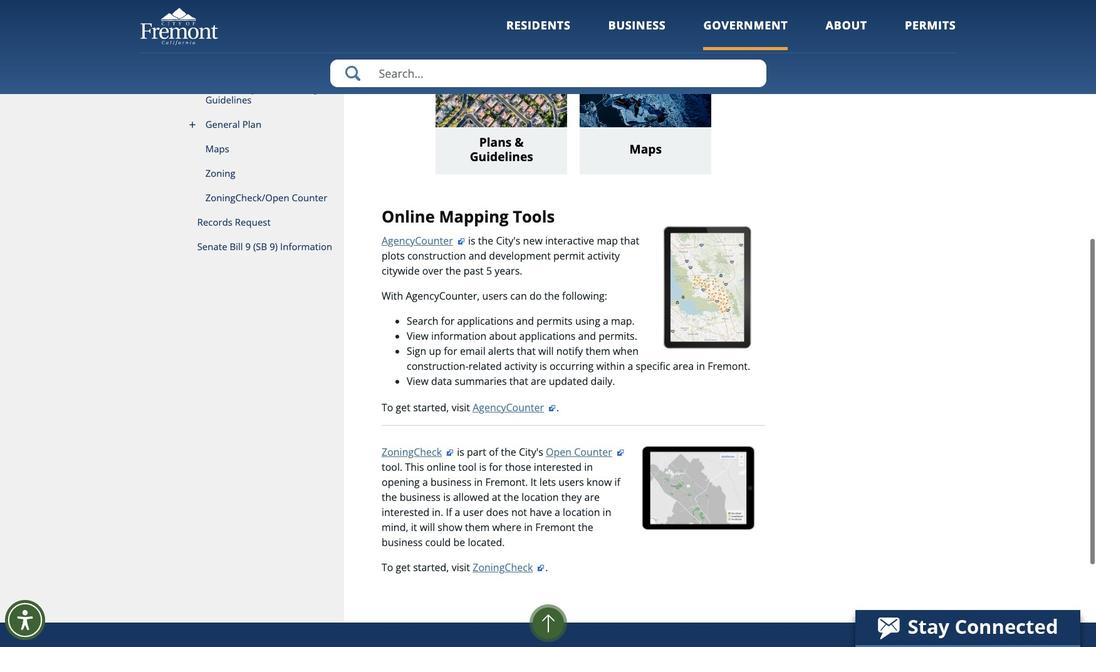 Task type: vqa. For each thing, say whether or not it's contained in the screenshot.
"Best to the top
no



Task type: locate. For each thing, give the bounding box(es) containing it.
be
[[454, 535, 466, 549]]

1 visit from the top
[[452, 401, 470, 414]]

1 vertical spatial are
[[585, 490, 600, 504]]

started, down could at the bottom left of page
[[413, 561, 449, 574]]

is left occurring
[[540, 359, 547, 373]]

business down mind,
[[382, 535, 423, 549]]

occurring
[[550, 359, 594, 373]]

users
[[483, 289, 508, 303], [559, 475, 584, 489]]

the down "opening"
[[382, 490, 397, 504]]

1 vertical spatial them
[[465, 520, 490, 534]]

0 horizontal spatial interested
[[382, 505, 430, 519]]

that down the alerts
[[510, 374, 529, 388]]

0 horizontal spatial them
[[465, 520, 490, 534]]

2 visit from the top
[[452, 561, 470, 574]]

and down the can in the top left of the page
[[516, 314, 534, 328]]

1 horizontal spatial &
[[515, 133, 524, 150]]

in
[[697, 359, 706, 373], [585, 460, 593, 474], [474, 475, 483, 489], [603, 505, 612, 519], [524, 520, 533, 534]]

to up "tool."
[[382, 401, 393, 414]]

1 horizontal spatial fremont.
[[708, 359, 751, 373]]

1 vertical spatial will
[[420, 520, 435, 534]]

0 vertical spatial city's
[[496, 234, 521, 248]]

have
[[530, 505, 552, 519]]

0 horizontal spatial fremont.
[[486, 475, 528, 489]]

agencycounter link up construction
[[382, 234, 466, 248]]

guidelines
[[205, 93, 252, 106], [470, 148, 534, 165]]

for down of
[[489, 460, 503, 474]]

users left the can in the top left of the page
[[483, 289, 508, 303]]

1 horizontal spatial activity
[[588, 249, 620, 263]]

is up if
[[443, 490, 451, 504]]

view
[[407, 329, 429, 343], [407, 374, 429, 388]]

show
[[438, 520, 463, 534]]

zoningcheck up this at the bottom left of the page
[[382, 445, 442, 459]]

counter up information
[[292, 191, 328, 204]]

agencycounter image
[[661, 226, 757, 348]]

visit down data
[[452, 401, 470, 414]]

for right up on the left bottom of page
[[444, 344, 458, 358]]

when
[[613, 344, 639, 358]]

agencycounter link
[[382, 234, 466, 248], [473, 401, 557, 414]]

1 horizontal spatial .
[[557, 401, 560, 414]]

maps link inside columnusercontrol4 main content
[[580, 35, 712, 174]]

lets
[[540, 475, 556, 489]]

& inside plans & guidelines
[[515, 133, 524, 150]]

0 vertical spatial counter
[[292, 191, 328, 204]]

the right of
[[501, 445, 517, 459]]

0 vertical spatial plans
[[259, 82, 282, 95]]

business down online
[[431, 475, 472, 489]]

1 horizontal spatial guidelines
[[470, 148, 534, 165]]

information
[[280, 240, 333, 253]]

started,
[[413, 401, 449, 414], [413, 561, 449, 574]]

1 vertical spatial city's
[[519, 445, 544, 459]]

about link
[[826, 18, 868, 50]]

government
[[704, 18, 789, 33]]

0 vertical spatial are
[[531, 374, 547, 388]]

0 horizontal spatial agencycounter
[[382, 234, 453, 248]]

activity
[[588, 249, 620, 263], [505, 359, 537, 373]]

agencycounter link down summaries
[[473, 401, 557, 414]]

location down they at the bottom of page
[[563, 505, 600, 519]]

map.
[[611, 314, 635, 328]]

city's up development
[[496, 234, 521, 248]]

0 vertical spatial visit
[[452, 401, 470, 414]]

online mapping tools
[[382, 206, 555, 228]]

maps link for 'general plan' link
[[140, 137, 344, 161]]

updated
[[549, 374, 589, 388]]

2 vertical spatial for
[[489, 460, 503, 474]]

maps link
[[580, 35, 712, 174], [140, 137, 344, 161]]

1 to from the top
[[382, 401, 393, 414]]

zoningcheck/open
[[205, 191, 290, 204]]

zoningcheck link for .
[[473, 561, 546, 574]]

0 horizontal spatial plans
[[259, 82, 282, 95]]

1 horizontal spatial interested
[[534, 460, 582, 474]]

will
[[539, 344, 554, 358], [420, 520, 435, 534]]

citywide
[[382, 264, 420, 278]]

0 vertical spatial agencycounter link
[[382, 234, 466, 248]]

1 horizontal spatial agencycounter link
[[473, 401, 557, 414]]

. down updated
[[557, 401, 560, 414]]

1 vertical spatial users
[[559, 475, 584, 489]]

0 vertical spatial will
[[539, 344, 554, 358]]

get down construction-
[[396, 401, 411, 414]]

mind,
[[382, 520, 409, 534]]

will right it
[[420, 520, 435, 534]]

0 horizontal spatial guidelines
[[205, 93, 252, 106]]

agencycounter down summaries
[[473, 401, 544, 414]]

are inside the search for applications and permits using a map. view information about applications and permits. sign up for email alerts that will notify them when construction-related activity is occurring within a specific area in fremont. view data summaries that are updated daily.
[[531, 374, 547, 388]]

area
[[673, 359, 694, 373]]

plans inside plans & guidelines
[[480, 133, 512, 150]]

1 vertical spatial to
[[382, 561, 393, 574]]

in right area
[[697, 359, 706, 373]]

plans inside community plans & design guidelines
[[259, 82, 282, 95]]

that right the map
[[621, 234, 640, 248]]

business up in.
[[400, 490, 441, 504]]

view up sign on the left of the page
[[407, 329, 429, 343]]

agencycounter,
[[406, 289, 480, 303]]

sign
[[407, 344, 427, 358]]

this
[[405, 460, 424, 474]]

. for agencycounter
[[557, 401, 560, 414]]

a down when
[[628, 359, 634, 373]]

location up have at the bottom of page
[[522, 490, 559, 504]]

1 vertical spatial &
[[515, 133, 524, 150]]

to down mind,
[[382, 561, 393, 574]]

and up past
[[469, 249, 487, 263]]

0 horizontal spatial .
[[546, 561, 548, 574]]

0 horizontal spatial will
[[420, 520, 435, 534]]

development
[[489, 249, 551, 263]]

0 vertical spatial &
[[285, 82, 292, 95]]

1 vertical spatial fremont.
[[486, 475, 528, 489]]

zoningcheck link
[[382, 445, 455, 459], [473, 561, 546, 574]]

0 vertical spatial fremont.
[[708, 359, 751, 373]]

will inside the search for applications and permits using a map. view information about applications and permits. sign up for email alerts that will notify them when construction-related activity is occurring within a specific area in fremont. view data summaries that are updated daily.
[[539, 344, 554, 358]]

is the city's new interactive map that plots construction and development permit activity citywide over the past 5 years.
[[382, 234, 640, 278]]

0 vertical spatial them
[[586, 344, 611, 358]]

0 vertical spatial that
[[621, 234, 640, 248]]

of
[[489, 445, 499, 459]]

0 vertical spatial started,
[[413, 401, 449, 414]]

do
[[530, 289, 542, 303]]

get for to get started, visit zoningcheck
[[396, 561, 411, 574]]

is inside the search for applications and permits using a map. view information about applications and permits. sign up for email alerts that will notify them when construction-related activity is occurring within a specific area in fremont. view data summaries that are updated daily.
[[540, 359, 547, 373]]

Search text field
[[330, 60, 767, 87]]

zoningcheck down located.
[[473, 561, 533, 574]]

the right fremont at the bottom of the page
[[578, 520, 594, 534]]

get
[[396, 401, 411, 414], [396, 561, 411, 574]]

in inside the search for applications and permits using a map. view information about applications and permits. sign up for email alerts that will notify them when construction-related activity is occurring within a specific area in fremont. view data summaries that are updated daily.
[[697, 359, 706, 373]]

2 get from the top
[[396, 561, 411, 574]]

0 vertical spatial business
[[431, 475, 472, 489]]

senate
[[197, 240, 227, 253]]

and
[[469, 249, 487, 263], [516, 314, 534, 328], [579, 329, 596, 343]]

2 vertical spatial that
[[510, 374, 529, 388]]

0 horizontal spatial maps link
[[140, 137, 344, 161]]

data
[[432, 374, 452, 388]]

ipad with zoningcheck map image
[[641, 445, 757, 531]]

.
[[557, 401, 560, 414], [546, 561, 548, 574]]

mapping
[[439, 206, 509, 228]]

for
[[441, 314, 455, 328], [444, 344, 458, 358], [489, 460, 503, 474]]

zoningcheck link down located.
[[473, 561, 546, 574]]

1 horizontal spatial counter
[[575, 445, 613, 459]]

to for to get started, visit zoningcheck
[[382, 561, 393, 574]]

user
[[463, 505, 484, 519]]

1 vertical spatial for
[[444, 344, 458, 358]]

plans
[[259, 82, 282, 95], [480, 133, 512, 150]]

0 vertical spatial to
[[382, 401, 393, 414]]

0 vertical spatial view
[[407, 329, 429, 343]]

interested up it
[[382, 505, 430, 519]]

permit
[[554, 249, 585, 263]]

1 vertical spatial visit
[[452, 561, 470, 574]]

new
[[523, 234, 543, 248]]

request
[[235, 216, 271, 228]]

&
[[285, 82, 292, 95], [515, 133, 524, 150]]

activity down the alerts
[[505, 359, 537, 373]]

1 horizontal spatial maps
[[630, 141, 662, 157]]

is down mapping
[[468, 234, 476, 248]]

. down fremont at the bottom of the page
[[546, 561, 548, 574]]

0 horizontal spatial agencycounter link
[[382, 234, 466, 248]]

counter up 'know' at the right bottom
[[575, 445, 613, 459]]

1 vertical spatial .
[[546, 561, 548, 574]]

activity inside is the city's new interactive map that plots construction and development permit activity citywide over the past 5 years.
[[588, 249, 620, 263]]

0 horizontal spatial zoningcheck link
[[382, 445, 455, 459]]

0 vertical spatial .
[[557, 401, 560, 414]]

users up they at the bottom of page
[[559, 475, 584, 489]]

senate bill 9 (sb 9) information link
[[140, 235, 344, 259]]

city's up "those" at the left bottom
[[519, 445, 544, 459]]

& inside community plans & design guidelines
[[285, 82, 292, 95]]

0 vertical spatial activity
[[588, 249, 620, 263]]

them up within
[[586, 344, 611, 358]]

are
[[531, 374, 547, 388], [585, 490, 600, 504]]

1 horizontal spatial will
[[539, 344, 554, 358]]

1 horizontal spatial and
[[516, 314, 534, 328]]

bill
[[230, 240, 243, 253]]

in.
[[432, 505, 444, 519]]

0 horizontal spatial are
[[531, 374, 547, 388]]

that
[[621, 234, 640, 248], [517, 344, 536, 358], [510, 374, 529, 388]]

0 horizontal spatial zoningcheck
[[382, 445, 442, 459]]

maps inside columnusercontrol4 main content
[[630, 141, 662, 157]]

community
[[205, 82, 256, 95]]

0 vertical spatial guidelines
[[205, 93, 252, 106]]

are left updated
[[531, 374, 547, 388]]

in down the "open counter" link
[[585, 460, 593, 474]]

that inside is the city's new interactive map that plots construction and development permit activity citywide over the past 5 years.
[[621, 234, 640, 248]]

1 horizontal spatial applications
[[520, 329, 576, 343]]

zoningcheck/open counter link
[[140, 186, 344, 210]]

1 vertical spatial zoningcheck
[[473, 561, 533, 574]]

visit down be
[[452, 561, 470, 574]]

them inside "is part of the city's open counter tool. this online tool is for those interested in opening a business in fremont. it lets users know if the business is allowed at the location they are interested in. if a user does not have a location in mind, it will show them where in fremont the business could be located."
[[465, 520, 490, 534]]

1 horizontal spatial them
[[586, 344, 611, 358]]

does
[[486, 505, 509, 519]]

1 vertical spatial activity
[[505, 359, 537, 373]]

view left data
[[407, 374, 429, 388]]

0 vertical spatial applications
[[457, 314, 514, 328]]

visit
[[452, 401, 470, 414], [452, 561, 470, 574]]

agencycounter up construction
[[382, 234, 453, 248]]

0 horizontal spatial &
[[285, 82, 292, 95]]

counter
[[292, 191, 328, 204], [575, 445, 613, 459]]

the
[[478, 234, 494, 248], [446, 264, 461, 278], [545, 289, 560, 303], [501, 445, 517, 459], [382, 490, 397, 504], [504, 490, 519, 504], [578, 520, 594, 534]]

0 vertical spatial get
[[396, 401, 411, 414]]

1 vertical spatial plans
[[480, 133, 512, 150]]

is right tool
[[479, 460, 487, 474]]

0 vertical spatial users
[[483, 289, 508, 303]]

interested down open
[[534, 460, 582, 474]]

are down 'know' at the right bottom
[[585, 490, 600, 504]]

started, down data
[[413, 401, 449, 414]]

0 horizontal spatial applications
[[457, 314, 514, 328]]

0 horizontal spatial activity
[[505, 359, 537, 373]]

location
[[522, 490, 559, 504], [563, 505, 600, 519]]

at
[[492, 490, 501, 504]]

1 get from the top
[[396, 401, 411, 414]]

1 vertical spatial that
[[517, 344, 536, 358]]

maps link for plans & guidelines link
[[580, 35, 712, 174]]

1 vertical spatial guidelines
[[470, 148, 534, 165]]

1 horizontal spatial zoningcheck link
[[473, 561, 546, 574]]

in down 'know' at the right bottom
[[603, 505, 612, 519]]

1 vertical spatial counter
[[575, 445, 613, 459]]

1 vertical spatial get
[[396, 561, 411, 574]]

stay connected image
[[856, 610, 1080, 645]]

visit for zoningcheck
[[452, 561, 470, 574]]

those
[[505, 460, 532, 474]]

agencycounter
[[382, 234, 453, 248], [473, 401, 544, 414]]

zoningcheck link up this at the bottom left of the page
[[382, 445, 455, 459]]

1 horizontal spatial users
[[559, 475, 584, 489]]

fremont. up at
[[486, 475, 528, 489]]

0 horizontal spatial and
[[469, 249, 487, 263]]

0 vertical spatial location
[[522, 490, 559, 504]]

1 horizontal spatial location
[[563, 505, 600, 519]]

will left notify
[[539, 344, 554, 358]]

for up information
[[441, 314, 455, 328]]

1 vertical spatial business
[[400, 490, 441, 504]]

1 horizontal spatial agencycounter
[[473, 401, 544, 414]]

them down 'user'
[[465, 520, 490, 534]]

city's inside "is part of the city's open counter tool. this online tool is for those interested in opening a business in fremont. it lets users know if the business is allowed at the location they are interested in. if a user does not have a location in mind, it will show them where in fremont the business could be located."
[[519, 445, 544, 459]]

it
[[531, 475, 537, 489]]

0 vertical spatial zoningcheck link
[[382, 445, 455, 459]]

1 vertical spatial agencycounter link
[[473, 401, 557, 414]]

1 vertical spatial location
[[563, 505, 600, 519]]

applications down permits
[[520, 329, 576, 343]]

with
[[382, 289, 403, 303]]

2 vertical spatial and
[[579, 329, 596, 343]]

that right the alerts
[[517, 344, 536, 358]]

users inside "is part of the city's open counter tool. this online tool is for those interested in opening a business in fremont. it lets users know if the business is allowed at the location they are interested in. if a user does not have a location in mind, it will show them where in fremont the business could be located."
[[559, 475, 584, 489]]

will inside "is part of the city's open counter tool. this online tool is for those interested in opening a business in fremont. it lets users know if the business is allowed at the location they are interested in. if a user does not have a location in mind, it will show them where in fremont the business could be located."
[[420, 520, 435, 534]]

applications up 'about'
[[457, 314, 514, 328]]

activity down the map
[[588, 249, 620, 263]]

1 horizontal spatial maps link
[[580, 35, 712, 174]]

in down not
[[524, 520, 533, 534]]

0 vertical spatial interested
[[534, 460, 582, 474]]

1 vertical spatial zoningcheck link
[[473, 561, 546, 574]]

fremont. right area
[[708, 359, 751, 373]]

1 started, from the top
[[413, 401, 449, 414]]

0 vertical spatial and
[[469, 249, 487, 263]]

plots
[[382, 249, 405, 263]]

2 started, from the top
[[413, 561, 449, 574]]

2 vertical spatial business
[[382, 535, 423, 549]]

and down using
[[579, 329, 596, 343]]

1 horizontal spatial plans
[[480, 133, 512, 150]]

1 horizontal spatial are
[[585, 490, 600, 504]]

get down mind,
[[396, 561, 411, 574]]

about
[[490, 329, 517, 343]]

business
[[431, 475, 472, 489], [400, 490, 441, 504], [382, 535, 423, 549]]

2 to from the top
[[382, 561, 393, 574]]

(sb
[[253, 240, 267, 253]]



Task type: describe. For each thing, give the bounding box(es) containing it.
guidelines inside community plans & design guidelines
[[205, 93, 252, 106]]

them inside the search for applications and permits using a map. view information about applications and permits. sign up for email alerts that will notify them when construction-related activity is occurring within a specific area in fremont. view data summaries that are updated daily.
[[586, 344, 611, 358]]

open
[[546, 445, 572, 459]]

residents
[[507, 18, 571, 33]]

and inside is the city's new interactive map that plots construction and development permit activity citywide over the past 5 years.
[[469, 249, 487, 263]]

5
[[487, 264, 492, 278]]

permits
[[906, 18, 957, 33]]

a left map. on the right of the page
[[603, 314, 609, 328]]

general plan link
[[140, 112, 344, 137]]

is inside is the city's new interactive map that plots construction and development permit activity citywide over the past 5 years.
[[468, 234, 476, 248]]

past
[[464, 264, 484, 278]]

construction
[[408, 249, 466, 263]]

0 vertical spatial zoningcheck
[[382, 445, 442, 459]]

summaries
[[455, 374, 507, 388]]

the left past
[[446, 264, 461, 278]]

community plans & design guidelines link
[[140, 77, 344, 112]]

business link
[[609, 18, 666, 50]]

plan
[[243, 118, 262, 130]]

0 horizontal spatial counter
[[292, 191, 328, 204]]

0 vertical spatial for
[[441, 314, 455, 328]]

opening
[[382, 475, 420, 489]]

1 vertical spatial agencycounter
[[473, 401, 544, 414]]

permits
[[537, 314, 573, 328]]

fremont
[[536, 520, 576, 534]]

if
[[446, 505, 452, 519]]

open counter link
[[546, 445, 625, 459]]

specific
[[636, 359, 671, 373]]

up
[[429, 344, 442, 358]]

started, for zoningcheck
[[413, 561, 449, 574]]

in up allowed
[[474, 475, 483, 489]]

the right do
[[545, 289, 560, 303]]

counter inside "is part of the city's open counter tool. this online tool is for those interested in opening a business in fremont. it lets users know if the business is allowed at the location they are interested in. if a user does not have a location in mind, it will show them where in fremont the business could be located."
[[575, 445, 613, 459]]

about
[[826, 18, 868, 33]]

located.
[[468, 535, 505, 549]]

to get started, visit agencycounter
[[382, 401, 544, 414]]

city's inside is the city's new interactive map that plots construction and development permit activity citywide over the past 5 years.
[[496, 234, 521, 248]]

where
[[493, 520, 522, 534]]

columnusercontrol4 main content
[[376, 0, 772, 585]]

if
[[615, 475, 621, 489]]

community plans & design guidelines
[[205, 82, 324, 106]]

online
[[427, 460, 456, 474]]

years.
[[495, 264, 523, 278]]

know
[[587, 475, 612, 489]]

a down this at the bottom left of the page
[[423, 475, 428, 489]]

with agencycounter, users can do the following:
[[382, 289, 608, 303]]

9)
[[270, 240, 278, 253]]

business
[[609, 18, 666, 33]]

1 vertical spatial interested
[[382, 505, 430, 519]]

online
[[382, 206, 435, 228]]

construction-
[[407, 359, 469, 373]]

records request link
[[140, 210, 344, 235]]

. for zoningcheck
[[546, 561, 548, 574]]

tool.
[[382, 460, 403, 474]]

permits link
[[906, 18, 957, 50]]

not
[[512, 505, 527, 519]]

for inside "is part of the city's open counter tool. this online tool is for those interested in opening a business in fremont. it lets users know if the business is allowed at the location they are interested in. if a user does not have a location in mind, it will show them where in fremont the business could be located."
[[489, 460, 503, 474]]

over
[[423, 264, 443, 278]]

residents link
[[507, 18, 571, 50]]

daily.
[[591, 374, 616, 388]]

1 view from the top
[[407, 329, 429, 343]]

interactive
[[546, 234, 595, 248]]

to for to get started, visit agencycounter
[[382, 401, 393, 414]]

1 horizontal spatial zoningcheck
[[473, 561, 533, 574]]

0 horizontal spatial users
[[483, 289, 508, 303]]

using
[[576, 314, 601, 328]]

zoningcheck/open counter
[[205, 191, 328, 204]]

within
[[597, 359, 625, 373]]

tools
[[513, 206, 555, 228]]

senate bill 9 (sb 9) information
[[197, 240, 333, 253]]

email
[[460, 344, 486, 358]]

the right at
[[504, 490, 519, 504]]

general
[[205, 118, 240, 130]]

they
[[562, 490, 582, 504]]

started, for agencycounter
[[413, 401, 449, 414]]

2 horizontal spatial and
[[579, 329, 596, 343]]

plans & guidelines
[[470, 133, 534, 165]]

activity inside the search for applications and permits using a map. view information about applications and permits. sign up for email alerts that will notify them when construction-related activity is occurring within a specific area in fremont. view data summaries that are updated daily.
[[505, 359, 537, 373]]

alerts
[[488, 344, 515, 358]]

is part of the city's open counter tool. this online tool is for those interested in opening a business in fremont. it lets users know if the business is allowed at the location they are interested in. if a user does not have a location in mind, it will show them where in fremont the business could be located.
[[382, 445, 621, 549]]

0 horizontal spatial maps
[[205, 142, 229, 155]]

plans & guidelines link
[[436, 35, 568, 174]]

is left part
[[457, 445, 465, 459]]

get for to get started, visit agencycounter
[[396, 401, 411, 414]]

general plan
[[205, 118, 262, 130]]

records request
[[197, 216, 271, 228]]

government link
[[704, 18, 789, 50]]

visit for agencycounter
[[452, 401, 470, 414]]

notify
[[557, 344, 583, 358]]

search
[[407, 314, 439, 328]]

0 horizontal spatial location
[[522, 490, 559, 504]]

are inside "is part of the city's open counter tool. this online tool is for those interested in opening a business in fremont. it lets users know if the business is allowed at the location they are interested in. if a user does not have a location in mind, it will show them where in fremont the business could be located."
[[585, 490, 600, 504]]

can
[[511, 289, 527, 303]]

fremont. inside "is part of the city's open counter tool. this online tool is for those interested in opening a business in fremont. it lets users know if the business is allowed at the location they are interested in. if a user does not have a location in mind, it will show them where in fremont the business could be located."
[[486, 475, 528, 489]]

tool
[[459, 460, 477, 474]]

information
[[432, 329, 487, 343]]

the down mapping
[[478, 234, 494, 248]]

related
[[469, 359, 502, 373]]

zoning link
[[140, 161, 344, 186]]

a right if
[[455, 505, 461, 519]]

guidelines inside columnusercontrol4 main content
[[470, 148, 534, 165]]

could
[[425, 535, 451, 549]]

zoningcheck link for is part of the city's
[[382, 445, 455, 459]]

fremont. inside the search for applications and permits using a map. view information about applications and permits. sign up for email alerts that will notify them when construction-related activity is occurring within a specific area in fremont. view data summaries that are updated daily.
[[708, 359, 751, 373]]

1 vertical spatial and
[[516, 314, 534, 328]]

records
[[197, 216, 233, 228]]

design
[[294, 82, 324, 95]]

permits.
[[599, 329, 638, 343]]

search for applications and permits using a map. view information about applications and permits. sign up for email alerts that will notify them when construction-related activity is occurring within a specific area in fremont. view data summaries that are updated daily.
[[407, 314, 751, 388]]

0 vertical spatial agencycounter
[[382, 234, 453, 248]]

a up fremont at the bottom of the page
[[555, 505, 561, 519]]

9
[[245, 240, 251, 253]]

2 view from the top
[[407, 374, 429, 388]]



